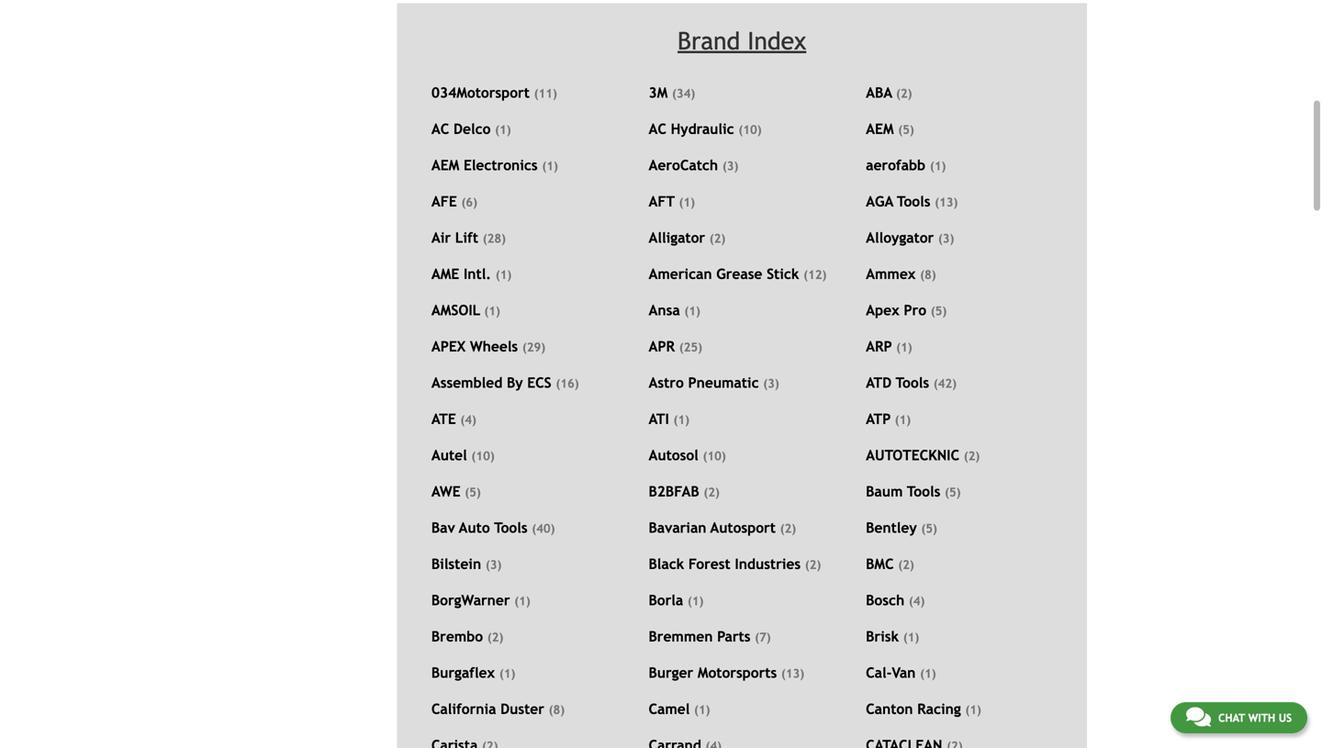 Task type: describe. For each thing, give the bounding box(es) containing it.
(1) for ati
[[674, 413, 690, 427]]

brisk
[[866, 629, 899, 645]]

(2) inside the black forest industries (2)
[[805, 558, 822, 572]]

borla (1)
[[649, 592, 704, 609]]

afe
[[432, 193, 457, 210]]

(8) inside ammex (8)
[[921, 268, 937, 282]]

by
[[507, 375, 523, 391]]

aft (1)
[[649, 193, 695, 210]]

(1) for amsoil
[[485, 304, 501, 318]]

pneumatic
[[689, 375, 759, 391]]

stick
[[767, 266, 800, 282]]

autosol (10)
[[649, 447, 726, 464]]

bavarian autosport (2)
[[649, 520, 797, 536]]

astro pneumatic (3)
[[649, 375, 780, 391]]

delco
[[454, 121, 491, 137]]

american
[[649, 266, 712, 282]]

(2) for aba
[[897, 86, 913, 100]]

(1) for borla
[[688, 594, 704, 609]]

(2) for bmc
[[899, 558, 915, 572]]

(28)
[[483, 231, 506, 246]]

intl.
[[464, 266, 491, 282]]

ati (1)
[[649, 411, 690, 428]]

brand index
[[678, 27, 807, 55]]

(1) inside the aem electronics (1)
[[542, 159, 558, 173]]

autel (10)
[[432, 447, 495, 464]]

(10) for autosol
[[703, 449, 726, 463]]

aerocatch (3)
[[649, 157, 739, 174]]

aga tools (13)
[[866, 193, 959, 210]]

awe (5)
[[432, 484, 481, 500]]

bav auto tools (40)
[[432, 520, 555, 536]]

bremmen
[[649, 629, 713, 645]]

aerocatch
[[649, 157, 718, 174]]

aerofabb
[[866, 157, 926, 174]]

baum tools (5)
[[866, 484, 961, 500]]

hydraulic
[[671, 121, 735, 137]]

(1) inside cal-van (1)
[[921, 667, 937, 681]]

bremmen parts (7)
[[649, 629, 771, 645]]

atd tools (42)
[[866, 375, 957, 391]]

atp (1)
[[866, 411, 911, 428]]

3m
[[649, 84, 668, 101]]

camel (1)
[[649, 701, 711, 718]]

atd
[[866, 375, 892, 391]]

brembo (2)
[[432, 629, 504, 645]]

chat with us link
[[1171, 703, 1308, 734]]

(10) inside ac hydraulic (10)
[[739, 123, 762, 137]]

034motorsport
[[432, 84, 530, 101]]

tools for baum
[[908, 484, 941, 500]]

(3) inside 'astro pneumatic (3)'
[[764, 377, 780, 391]]

burger
[[649, 665, 694, 682]]

(1) for burgaflex
[[500, 667, 516, 681]]

apex
[[432, 338, 466, 355]]

autosport
[[711, 520, 776, 536]]

tools for aga
[[898, 193, 931, 210]]

(1) inside ame intl. (1)
[[496, 268, 512, 282]]

amsoil
[[432, 302, 480, 319]]

autotecknic (2)
[[866, 447, 980, 464]]

(42)
[[934, 377, 957, 391]]

bilstein
[[432, 556, 482, 573]]

(13) for burger motorsports
[[782, 667, 805, 681]]

(1) for ansa
[[685, 304, 701, 318]]

(6)
[[462, 195, 478, 209]]

industries
[[735, 556, 801, 573]]

chat
[[1219, 712, 1246, 725]]

aem electronics (1)
[[432, 157, 558, 174]]

autel
[[432, 447, 467, 464]]

aba (2)
[[866, 84, 913, 101]]

(1) for aerofabb
[[930, 159, 947, 173]]

brisk (1)
[[866, 629, 920, 645]]

us
[[1279, 712, 1293, 725]]

with
[[1249, 712, 1276, 725]]

duster
[[501, 701, 545, 718]]

ate (4)
[[432, 411, 477, 428]]

(1) for arp
[[897, 340, 913, 355]]

ac for ac delco
[[432, 121, 449, 137]]

(8) inside california duster (8)
[[549, 703, 565, 717]]

racing
[[918, 701, 962, 718]]

(1) for brisk
[[904, 631, 920, 645]]

ecs
[[528, 375, 552, 391]]

bosch
[[866, 592, 905, 609]]

(1) inside ac delco (1)
[[495, 123, 511, 137]]

black
[[649, 556, 685, 573]]

autosol
[[649, 447, 699, 464]]

(5) for aem
[[899, 123, 915, 137]]

atp
[[866, 411, 891, 428]]

(12)
[[804, 268, 827, 282]]

american grease stick (12)
[[649, 266, 827, 282]]

canton
[[866, 701, 914, 718]]

forest
[[689, 556, 731, 573]]

california duster (8)
[[432, 701, 565, 718]]

awe
[[432, 484, 461, 500]]

lift
[[455, 230, 479, 246]]

ate
[[432, 411, 456, 428]]

ame
[[432, 266, 460, 282]]

(2) for autotecknic
[[964, 449, 980, 463]]

astro
[[649, 375, 684, 391]]

bav
[[432, 520, 455, 536]]

black forest industries (2)
[[649, 556, 822, 573]]

ac for ac hydraulic
[[649, 121, 667, 137]]

burgaflex (1)
[[432, 665, 516, 682]]



Task type: vqa. For each thing, say whether or not it's contained in the screenshot.
the right Engine Chips, Tunes & Software
no



Task type: locate. For each thing, give the bounding box(es) containing it.
bavarian
[[649, 520, 707, 536]]

(2) right industries
[[805, 558, 822, 572]]

auto
[[459, 520, 490, 536]]

(5) inside the "bentley (5)"
[[922, 522, 938, 536]]

(10) right the hydraulic
[[739, 123, 762, 137]]

(1) inside ansa (1)
[[685, 304, 701, 318]]

(2) right alligator
[[710, 231, 726, 246]]

(5) down autotecknic (2)
[[945, 485, 961, 500]]

(3) for bilstein
[[486, 558, 502, 572]]

(1) right camel on the bottom of the page
[[695, 703, 711, 717]]

ati
[[649, 411, 670, 428]]

0 horizontal spatial (8)
[[549, 703, 565, 717]]

brembo
[[432, 629, 483, 645]]

apex wheels (29)
[[432, 338, 546, 355]]

(1) right brisk
[[904, 631, 920, 645]]

3m (34)
[[649, 84, 696, 101]]

(1) right arp
[[897, 340, 913, 355]]

1 ac from the left
[[432, 121, 449, 137]]

air
[[432, 230, 451, 246]]

alloygator (3)
[[866, 230, 955, 246]]

(5) inside "awe (5)"
[[465, 485, 481, 500]]

1 horizontal spatial (10)
[[703, 449, 726, 463]]

0 vertical spatial (8)
[[921, 268, 937, 282]]

(3) inside alloygator (3)
[[939, 231, 955, 246]]

aga
[[866, 193, 894, 210]]

chat with us
[[1219, 712, 1293, 725]]

(2)
[[897, 86, 913, 100], [710, 231, 726, 246], [964, 449, 980, 463], [704, 485, 720, 500], [781, 522, 797, 536], [805, 558, 822, 572], [899, 558, 915, 572], [488, 631, 504, 645]]

(3) right pneumatic
[[764, 377, 780, 391]]

(2) inside the bavarian autosport (2)
[[781, 522, 797, 536]]

(5) right awe on the bottom left of page
[[465, 485, 481, 500]]

(11)
[[534, 86, 558, 100]]

1 vertical spatial (8)
[[549, 703, 565, 717]]

(13) inside aga tools (13)
[[935, 195, 959, 209]]

(3) for alloygator
[[939, 231, 955, 246]]

1 horizontal spatial ac
[[649, 121, 667, 137]]

(1) inside brisk (1)
[[904, 631, 920, 645]]

(3) for aerocatch
[[723, 159, 739, 173]]

1 horizontal spatial (8)
[[921, 268, 937, 282]]

(8)
[[921, 268, 937, 282], [549, 703, 565, 717]]

1 vertical spatial aem
[[432, 157, 460, 174]]

(3) inside aerocatch (3)
[[723, 159, 739, 173]]

apr
[[649, 338, 675, 355]]

ac down 3m
[[649, 121, 667, 137]]

alloygator
[[866, 230, 934, 246]]

034motorsport (11)
[[432, 84, 558, 101]]

(1) inside borgwarner (1)
[[515, 594, 531, 609]]

autotecknic
[[866, 447, 960, 464]]

(1) inside aerofabb (1)
[[930, 159, 947, 173]]

(1) for camel
[[695, 703, 711, 717]]

(3)
[[723, 159, 739, 173], [939, 231, 955, 246], [764, 377, 780, 391], [486, 558, 502, 572]]

tools left (40)
[[494, 520, 528, 536]]

0 horizontal spatial (10)
[[472, 449, 495, 463]]

(1) inside amsoil (1)
[[485, 304, 501, 318]]

0 horizontal spatial aem
[[432, 157, 460, 174]]

alligator (2)
[[649, 230, 726, 246]]

(13) right "motorsports"
[[782, 667, 805, 681]]

0 vertical spatial (4)
[[461, 413, 477, 427]]

brand
[[678, 27, 741, 55]]

(1) right 'aerofabb'
[[930, 159, 947, 173]]

aerofabb (1)
[[866, 157, 947, 174]]

(5) inside the aem (5)
[[899, 123, 915, 137]]

(5) for bentley
[[922, 522, 938, 536]]

ac left delco
[[432, 121, 449, 137]]

(2) right bmc
[[899, 558, 915, 572]]

(5) inside apex pro (5)
[[931, 304, 947, 318]]

(13) inside burger motorsports (13)
[[782, 667, 805, 681]]

ac delco (1)
[[432, 121, 511, 137]]

(2) inside bmc (2)
[[899, 558, 915, 572]]

(2) up industries
[[781, 522, 797, 536]]

(1) right intl.
[[496, 268, 512, 282]]

(5) for awe
[[465, 485, 481, 500]]

0 horizontal spatial (13)
[[782, 667, 805, 681]]

wheels
[[470, 338, 518, 355]]

borgwarner
[[432, 592, 510, 609]]

(3) right alloygator
[[939, 231, 955, 246]]

(1) inside arp (1)
[[897, 340, 913, 355]]

(1) inside canton racing (1)
[[966, 703, 982, 717]]

1 horizontal spatial aem
[[866, 121, 894, 137]]

assembled by ecs (16)
[[432, 375, 579, 391]]

(4) inside bosch (4)
[[909, 594, 925, 609]]

1 vertical spatial (4)
[[909, 594, 925, 609]]

0 horizontal spatial ac
[[432, 121, 449, 137]]

(1) inside camel (1)
[[695, 703, 711, 717]]

1 horizontal spatial (4)
[[909, 594, 925, 609]]

tools left (42)
[[896, 375, 930, 391]]

(1) for aft
[[679, 195, 695, 209]]

(34)
[[672, 86, 696, 100]]

2 ac from the left
[[649, 121, 667, 137]]

(2) inside b2bfab (2)
[[704, 485, 720, 500]]

(1) right atp
[[895, 413, 911, 427]]

arp (1)
[[866, 338, 913, 355]]

(3) down bav auto tools (40)
[[486, 558, 502, 572]]

aem down aba
[[866, 121, 894, 137]]

(1) right van
[[921, 667, 937, 681]]

(1) right racing
[[966, 703, 982, 717]]

(8) right duster
[[549, 703, 565, 717]]

tools right aga
[[898, 193, 931, 210]]

(10)
[[739, 123, 762, 137], [472, 449, 495, 463], [703, 449, 726, 463]]

(2) right autotecknic at the right bottom
[[964, 449, 980, 463]]

aem
[[866, 121, 894, 137], [432, 157, 460, 174]]

(1) for borgwarner
[[515, 594, 531, 609]]

(1) right borla
[[688, 594, 704, 609]]

apr (25)
[[649, 338, 703, 355]]

(2) right aba
[[897, 86, 913, 100]]

arp
[[866, 338, 893, 355]]

(4) for ate
[[461, 413, 477, 427]]

1 vertical spatial (13)
[[782, 667, 805, 681]]

(10) inside "autel (10)"
[[472, 449, 495, 463]]

bentley
[[866, 520, 917, 536]]

(1) inside atp (1)
[[895, 413, 911, 427]]

(1) right "aft"
[[679, 195, 695, 209]]

comments image
[[1187, 706, 1212, 728]]

aem up "afe"
[[432, 157, 460, 174]]

(2) up the bavarian autosport (2)
[[704, 485, 720, 500]]

(2) inside brembo (2)
[[488, 631, 504, 645]]

(5) right the pro
[[931, 304, 947, 318]]

index
[[748, 27, 807, 55]]

(1) inside borla (1)
[[688, 594, 704, 609]]

(2) inside aba (2)
[[897, 86, 913, 100]]

(10) for autel
[[472, 449, 495, 463]]

(5) inside baum tools (5)
[[945, 485, 961, 500]]

aem (5)
[[866, 121, 915, 137]]

(10) inside autosol (10)
[[703, 449, 726, 463]]

(5) up aerofabb (1)
[[899, 123, 915, 137]]

tools down autotecknic (2)
[[908, 484, 941, 500]]

1 horizontal spatial (13)
[[935, 195, 959, 209]]

aem for aem
[[866, 121, 894, 137]]

b2bfab
[[649, 484, 700, 500]]

amsoil (1)
[[432, 302, 501, 319]]

ame intl. (1)
[[432, 266, 512, 282]]

(3) down ac hydraulic (10)
[[723, 159, 739, 173]]

assembled
[[432, 375, 503, 391]]

ansa
[[649, 302, 680, 319]]

aft
[[649, 193, 675, 210]]

ansa (1)
[[649, 302, 701, 319]]

(1) right delco
[[495, 123, 511, 137]]

(25)
[[680, 340, 703, 355]]

(3) inside bilstein (3)
[[486, 558, 502, 572]]

burgaflex
[[432, 665, 495, 682]]

motorsports
[[698, 665, 777, 682]]

(10) right autosol
[[703, 449, 726, 463]]

2 horizontal spatial (10)
[[739, 123, 762, 137]]

(2) for alligator
[[710, 231, 726, 246]]

(13) up alloygator (3)
[[935, 195, 959, 209]]

(2) for brembo
[[488, 631, 504, 645]]

0 horizontal spatial (4)
[[461, 413, 477, 427]]

b2bfab (2)
[[649, 484, 720, 500]]

bosch (4)
[[866, 592, 925, 609]]

ammex (8)
[[866, 266, 937, 282]]

tools
[[898, 193, 931, 210], [896, 375, 930, 391], [908, 484, 941, 500], [494, 520, 528, 536]]

(4) right bosch
[[909, 594, 925, 609]]

(1) for atp
[[895, 413, 911, 427]]

pro
[[904, 302, 927, 319]]

(5) right bentley
[[922, 522, 938, 536]]

(2) right brembo on the bottom of the page
[[488, 631, 504, 645]]

(1) inside the ati (1)
[[674, 413, 690, 427]]

0 vertical spatial aem
[[866, 121, 894, 137]]

(1) right borgwarner
[[515, 594, 531, 609]]

(4) inside ate (4)
[[461, 413, 477, 427]]

bmc (2)
[[866, 556, 915, 573]]

(1) inside burgaflex (1)
[[500, 667, 516, 681]]

canton racing (1)
[[866, 701, 982, 718]]

(1) inside the aft (1)
[[679, 195, 695, 209]]

van
[[892, 665, 916, 682]]

(2) inside autotecknic (2)
[[964, 449, 980, 463]]

0 vertical spatial (13)
[[935, 195, 959, 209]]

(13) for aga tools
[[935, 195, 959, 209]]

ac
[[432, 121, 449, 137], [649, 121, 667, 137]]

borgwarner (1)
[[432, 592, 531, 609]]

(1) up california duster (8)
[[500, 667, 516, 681]]

bentley (5)
[[866, 520, 938, 536]]

parts
[[718, 629, 751, 645]]

(10) right autel
[[472, 449, 495, 463]]

(1) up wheels
[[485, 304, 501, 318]]

borla
[[649, 592, 684, 609]]

(1) right ati
[[674, 413, 690, 427]]

air lift (28)
[[432, 230, 506, 246]]

tools for atd
[[896, 375, 930, 391]]

(2) for b2bfab
[[704, 485, 720, 500]]

electronics
[[464, 157, 538, 174]]

(29)
[[523, 340, 546, 355]]

baum
[[866, 484, 903, 500]]

alligator
[[649, 230, 706, 246]]

(2) inside alligator (2)
[[710, 231, 726, 246]]

aem for aem electronics
[[432, 157, 460, 174]]

(4) for bosch
[[909, 594, 925, 609]]

cal-van (1)
[[866, 665, 937, 682]]

(8) right ammex
[[921, 268, 937, 282]]

(1) right ansa
[[685, 304, 701, 318]]

(1) right electronics
[[542, 159, 558, 173]]

(4) right ate
[[461, 413, 477, 427]]



